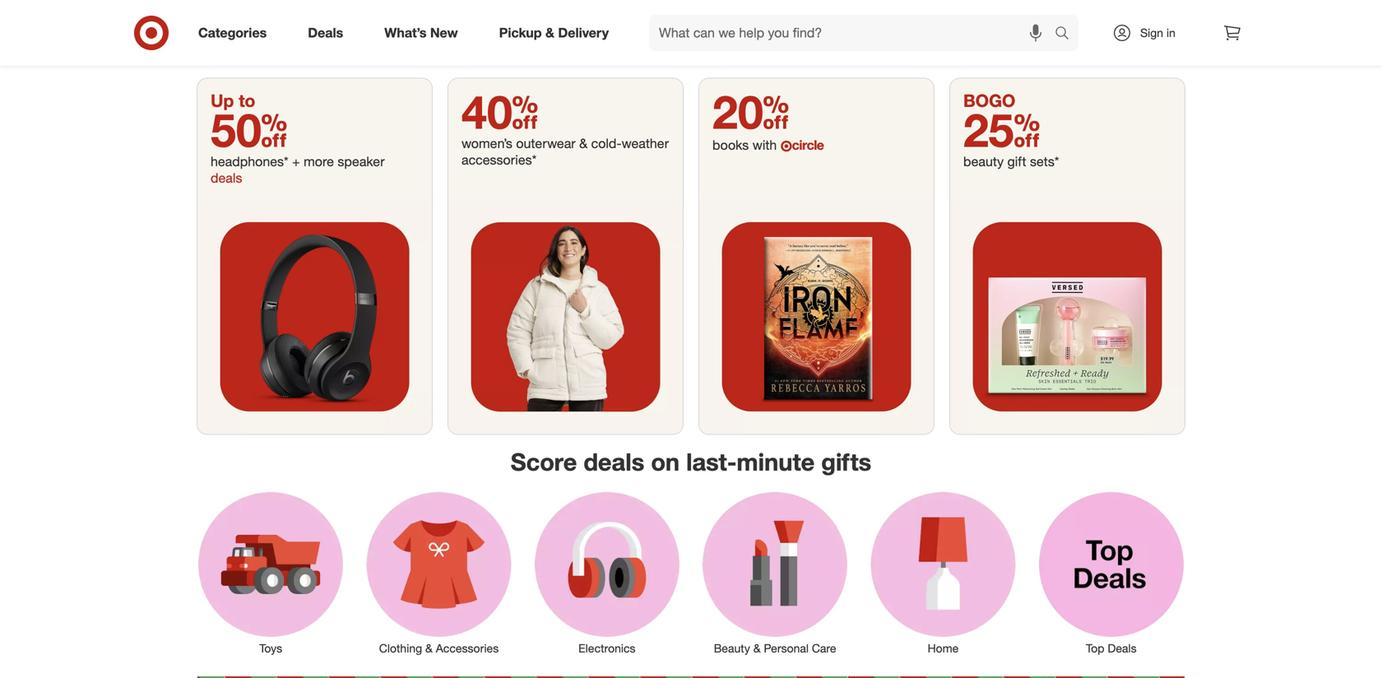Task type: locate. For each thing, give the bounding box(es) containing it.
personal
[[764, 641, 809, 655]]

beauty & personal care link
[[691, 489, 859, 656]]

20
[[713, 83, 789, 139]]

What can we help you find? suggestions appear below search field
[[649, 15, 1059, 51]]

& left cold- at the top left of the page
[[579, 135, 588, 151]]

1 horizontal spatial deals
[[584, 447, 645, 476]]

1 vertical spatial deals
[[1108, 641, 1137, 655]]

cold-
[[591, 135, 622, 151]]

search button
[[1048, 15, 1087, 54]]

toys link
[[187, 489, 355, 656]]

&
[[546, 25, 555, 41], [579, 135, 588, 151], [425, 641, 433, 655], [754, 641, 761, 655]]

top
[[1086, 641, 1105, 655]]

deals inside "headphones* + more speaker deals"
[[211, 170, 242, 186]]

& right pickup
[[546, 25, 555, 41]]

& right beauty
[[754, 641, 761, 655]]

what's new
[[385, 25, 458, 41]]

deals
[[308, 25, 343, 41], [1108, 641, 1137, 655]]

deals link
[[294, 15, 364, 51]]

care
[[812, 641, 837, 655]]

deals right top
[[1108, 641, 1137, 655]]

0 horizontal spatial deals
[[308, 25, 343, 41]]

categories
[[198, 25, 267, 41]]

deals
[[211, 170, 242, 186], [584, 447, 645, 476]]

sign in link
[[1099, 15, 1201, 51]]

sign
[[1141, 26, 1164, 40]]

search
[[1048, 26, 1087, 42]]

beauty
[[964, 153, 1004, 169]]

books with
[[713, 137, 781, 153]]

deals inside deals link
[[308, 25, 343, 41]]

0 vertical spatial deals
[[308, 25, 343, 41]]

score
[[511, 447, 577, 476]]

with
[[753, 137, 777, 153]]

pickup
[[499, 25, 542, 41]]

& inside 40 women's outerwear & cold-weather accessories*
[[579, 135, 588, 151]]

deals inside top deals "link"
[[1108, 641, 1137, 655]]

categories link
[[184, 15, 287, 51]]

bogo
[[964, 90, 1016, 111]]

sign in
[[1141, 26, 1176, 40]]

beauty & personal care
[[714, 641, 837, 655]]

0 horizontal spatial deals
[[211, 170, 242, 186]]

1 vertical spatial deals
[[584, 447, 645, 476]]

outerwear
[[516, 135, 576, 151]]

sets*
[[1030, 153, 1059, 169]]

deals down headphones*
[[211, 170, 242, 186]]

40
[[462, 83, 538, 139]]

1 horizontal spatial deals
[[1108, 641, 1137, 655]]

clothing
[[379, 641, 422, 655]]

accessories*
[[462, 152, 537, 168]]

more
[[304, 153, 334, 169]]

0 vertical spatial deals
[[211, 170, 242, 186]]

deals left on at the left of the page
[[584, 447, 645, 476]]

up to
[[211, 90, 255, 111]]

pickup & delivery
[[499, 25, 609, 41]]

& right "clothing"
[[425, 641, 433, 655]]

deals left what's
[[308, 25, 343, 41]]

home
[[928, 641, 959, 655]]

clothing & accessories link
[[355, 489, 523, 656]]



Task type: vqa. For each thing, say whether or not it's contained in the screenshot.
Green image
no



Task type: describe. For each thing, give the bounding box(es) containing it.
gifts
[[822, 447, 872, 476]]

& for beauty & personal care
[[754, 641, 761, 655]]

circle
[[792, 137, 824, 153]]

clothing & accessories
[[379, 641, 499, 655]]

last-
[[686, 447, 737, 476]]

electronics link
[[523, 489, 691, 656]]

what's new link
[[371, 15, 479, 51]]

on
[[651, 447, 680, 476]]

books
[[713, 137, 749, 153]]

weather
[[622, 135, 669, 151]]

up
[[211, 90, 234, 111]]

headphones* + more speaker deals
[[211, 153, 385, 186]]

to
[[239, 90, 255, 111]]

toys
[[259, 641, 282, 655]]

in
[[1167, 26, 1176, 40]]

25
[[964, 102, 1041, 158]]

minute
[[737, 447, 815, 476]]

& for pickup & delivery
[[546, 25, 555, 41]]

delivery
[[558, 25, 609, 41]]

top deals link
[[1028, 489, 1196, 656]]

beauty
[[714, 641, 750, 655]]

pickup & delivery link
[[485, 15, 630, 51]]

beauty gift sets*
[[964, 153, 1059, 169]]

home link
[[859, 489, 1028, 656]]

new
[[430, 25, 458, 41]]

women's
[[462, 135, 513, 151]]

+
[[292, 153, 300, 169]]

electronics
[[579, 641, 636, 655]]

top deals
[[1086, 641, 1137, 655]]

what's
[[385, 25, 427, 41]]

& for clothing & accessories
[[425, 641, 433, 655]]

40 women's outerwear & cold-weather accessories*
[[462, 83, 669, 168]]

headphones*
[[211, 153, 289, 169]]

gift
[[1008, 153, 1027, 169]]

accessories
[[436, 641, 499, 655]]

50
[[211, 102, 288, 158]]

speaker
[[338, 153, 385, 169]]

score deals on last-minute gifts
[[511, 447, 872, 476]]



